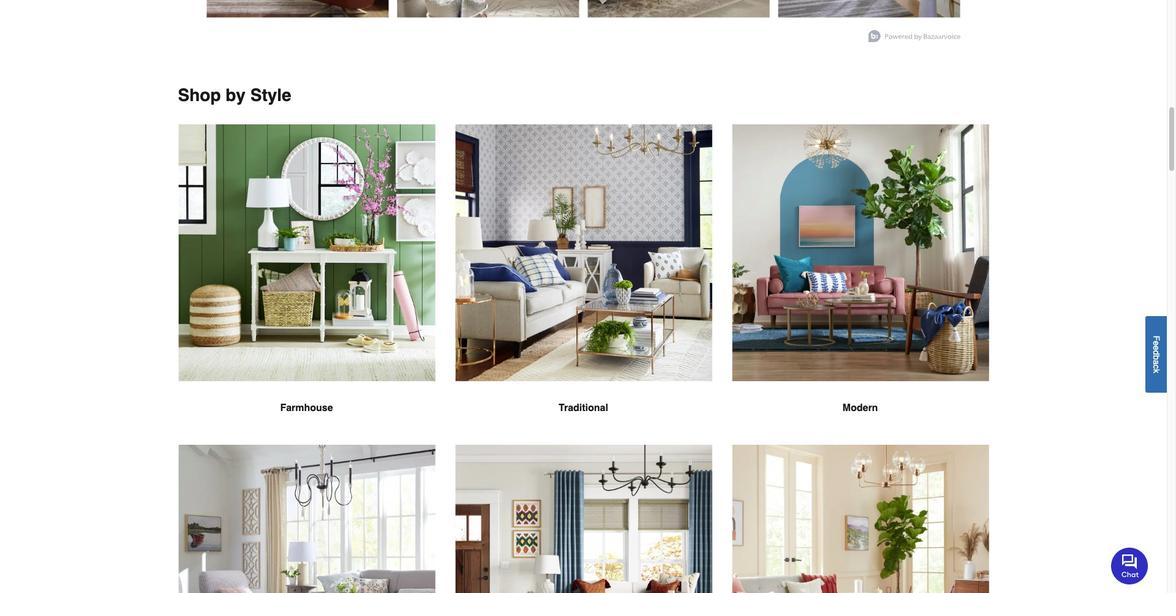 Task type: locate. For each thing, give the bounding box(es) containing it.
a home entryway with a bright green wall and a white console table decorated with various decor. image
[[178, 124, 435, 382]]

shop
[[178, 85, 221, 105]]

1 e from the top
[[1152, 341, 1162, 345]]

f
[[1152, 335, 1162, 341]]

modern
[[843, 403, 878, 414]]

a white room with a light gray couch, two blue and white striped chairs, and a white coffee table. image
[[178, 445, 435, 593]]

c
[[1152, 364, 1162, 369]]

region
[[153, 0, 989, 48]]

e
[[1152, 341, 1162, 345], [1152, 345, 1162, 350]]

f e e d b a c k button
[[1146, 316, 1167, 393]]

list
[[203, 0, 965, 20]]

modern link
[[732, 124, 989, 445]]

b
[[1152, 355, 1162, 360]]

style
[[250, 85, 291, 105]]

a white room with blue window curtains, a blue and yellow area rug, and cream couches. image
[[455, 445, 712, 593]]

by
[[226, 85, 246, 105]]

d
[[1152, 350, 1162, 355]]

e up d
[[1152, 341, 1162, 345]]

uploaded image of by the sea: hgsw3344, stainmaster waterproof innsbruck valley oak 12-mm t x 8-⁠... image
[[779, 0, 961, 18]]

e up b
[[1152, 345, 1162, 350]]

uploaded image of ivory brown: 6006-1c, allen + roth 31.2-sq ft black vinyl floral self-adhesive⁠... image
[[588, 0, 770, 18]]

farmhouse
[[280, 403, 333, 414]]

2 e from the top
[[1152, 345, 1162, 350]]

shop by style
[[178, 85, 291, 105]]

chat invite button image
[[1112, 547, 1149, 584]]

an off-white room with a gray couch, round wood coffee table and a large fiddle-leaf fig plant. image
[[732, 445, 989, 593]]



Task type: vqa. For each thing, say whether or not it's contained in the screenshot.
Modern link
yes



Task type: describe. For each thing, give the bounding box(es) containing it.
a
[[1152, 360, 1162, 365]]

a bright white room with a blue paint accent, a pink couch, and a large fiddle-leaf fig plant. image
[[732, 124, 989, 382]]

uploaded image of everglade deck: 5011-3, origin 21 gold metal base with wood top rolling kitche⁠... image
[[207, 0, 389, 18]]

farmhouse link
[[178, 124, 435, 445]]

f e e d b a c k
[[1152, 335, 1162, 373]]

k
[[1152, 369, 1162, 373]]

traditional
[[559, 403, 608, 414]]

traditional link
[[455, 124, 712, 445]]

uploaded image of origin 21 soren 5-light matte black transitional dry rated chandelier | elw280⁠... image
[[397, 0, 579, 18]]

a living room with accent wallpaper, beige couches, and a glass coffee table. image
[[455, 124, 712, 382]]



